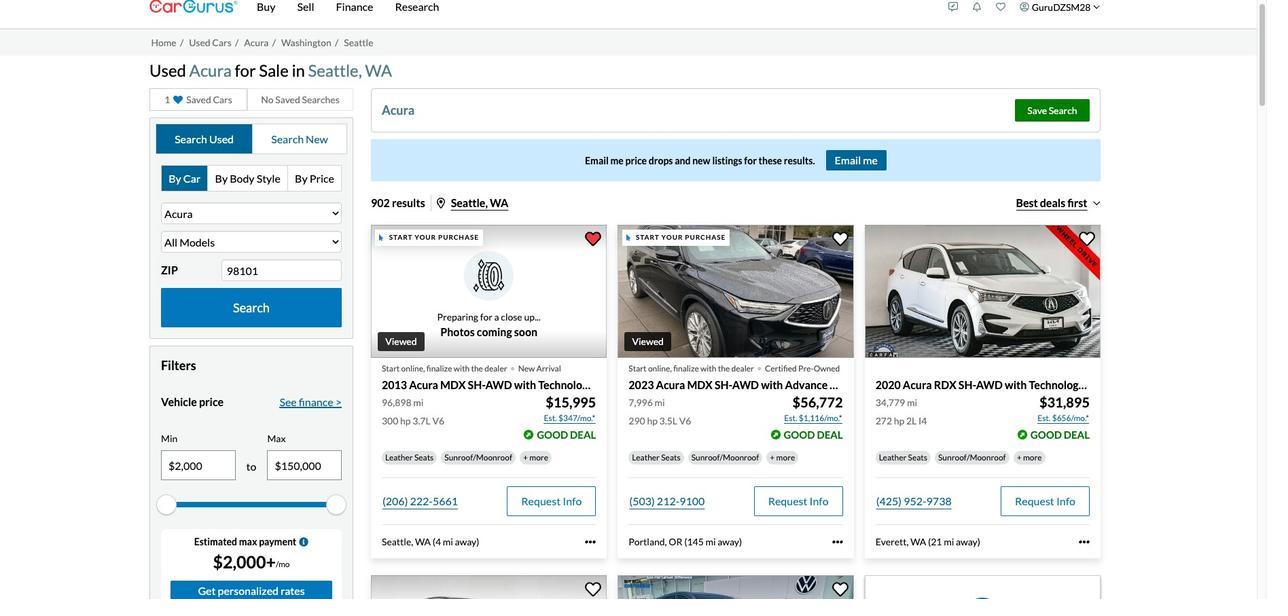 Task type: locate. For each thing, give the bounding box(es) containing it.
for left these
[[745, 155, 757, 166]]

ZIP telephone field
[[221, 260, 342, 282]]

gurudzsm28 menu item
[[1013, 0, 1108, 26]]

5661
[[433, 495, 458, 508]]

package down the owned
[[830, 378, 871, 391]]

2l
[[907, 415, 917, 427]]

your right mouse pointer icon
[[662, 233, 683, 242]]

· left certified
[[757, 355, 763, 379]]

(425) 952-9738
[[877, 495, 952, 508]]

1 good from the left
[[537, 429, 568, 441]]

1 horizontal spatial hp
[[647, 415, 658, 427]]

1 vertical spatial for
[[745, 155, 757, 166]]

0 horizontal spatial package
[[596, 378, 637, 391]]

sunroof/moonroof up 9100
[[692, 453, 759, 463]]

0 horizontal spatial request info
[[522, 495, 582, 508]]

0 horizontal spatial me
[[611, 155, 624, 166]]

1 good deal from the left
[[537, 429, 596, 441]]

cars left the 'acura' link
[[212, 37, 232, 48]]

2 horizontal spatial + more
[[1017, 453, 1042, 463]]

to
[[246, 460, 257, 473]]

1 away) from the left
[[455, 536, 480, 548]]

search inside button
[[1049, 105, 1078, 116]]

me
[[863, 154, 878, 167], [611, 155, 624, 166]]

technology up the $31,895
[[1029, 378, 1085, 391]]

0 horizontal spatial the
[[471, 363, 483, 374]]

mi up the '3.7l'
[[413, 397, 424, 408]]

0 horizontal spatial by
[[169, 172, 181, 185]]

seattle, right map marker alt image
[[451, 197, 488, 210]]

0 horizontal spatial mdx
[[441, 378, 466, 391]]

2 vertical spatial seattle,
[[382, 536, 413, 548]]

ellipsis h image
[[585, 537, 596, 548], [832, 537, 843, 548], [1079, 537, 1090, 548]]

good down est. $656/mo.* button
[[1031, 429, 1062, 441]]

user icon image
[[1020, 2, 1030, 12]]

new down searches
[[306, 132, 328, 145]]

3 + from the left
[[1017, 453, 1022, 463]]

2020 acura rdx sh-awd with technology package suv / crossover all-wheel drive automatic image
[[865, 225, 1101, 358]]

est. for $31,895
[[1038, 413, 1051, 423]]

2 horizontal spatial leather
[[879, 453, 907, 463]]

start online, finalize with the dealer · new arrival 2013 acura mdx sh-awd with technology package
[[382, 355, 637, 391]]

/ right the 'acura' link
[[272, 37, 276, 48]]

1 ellipsis h image from the left
[[585, 537, 596, 548]]

·
[[510, 355, 516, 379], [757, 355, 763, 379]]

212-
[[657, 495, 680, 508]]

acura
[[244, 37, 269, 48], [189, 60, 232, 80], [382, 103, 415, 118], [409, 378, 438, 391], [656, 378, 685, 391], [903, 378, 932, 391]]

1 awd from the left
[[486, 378, 512, 391]]

0 vertical spatial new
[[306, 132, 328, 145]]

0 horizontal spatial est.
[[544, 413, 557, 423]]

1 horizontal spatial +
[[770, 453, 775, 463]]

2 horizontal spatial request info button
[[1001, 487, 1090, 516]]

results
[[392, 197, 425, 210]]

good deal down est. $1,116/mo.* button
[[784, 429, 843, 441]]

2 ellipsis h image from the left
[[832, 537, 843, 548]]

3 info from the left
[[1057, 495, 1076, 508]]

more for $15,995
[[530, 453, 549, 463]]

1 est. from the left
[[544, 413, 557, 423]]

1 horizontal spatial deal
[[817, 429, 843, 441]]

1 vertical spatial seattle,
[[451, 197, 488, 210]]

open notifications image
[[973, 2, 982, 12]]

seats for $15,995
[[415, 453, 434, 463]]

2 good deal from the left
[[784, 429, 843, 441]]

mdx
[[441, 378, 466, 391], [687, 378, 713, 391]]

Max text field
[[268, 451, 341, 480]]

1 horizontal spatial sh-
[[715, 378, 733, 391]]

+ more down est. $656/mo.* button
[[1017, 453, 1042, 463]]

by body style tab
[[208, 166, 288, 191]]

/ right the home
[[180, 37, 184, 48]]

viewed up 2013
[[386, 336, 417, 348]]

cars up the search used
[[213, 94, 232, 106]]

1 horizontal spatial saved
[[276, 94, 300, 106]]

3 away) from the left
[[956, 536, 981, 548]]

3 by from the left
[[295, 172, 308, 185]]

0 horizontal spatial finalize
[[427, 363, 452, 374]]

tab list containing by car
[[161, 166, 342, 192]]

1 mdx from the left
[[441, 378, 466, 391]]

v6 right 3.5l on the bottom right of page
[[680, 415, 692, 427]]

0 horizontal spatial v6
[[433, 415, 445, 427]]

by
[[169, 172, 181, 185], [215, 172, 228, 185], [295, 172, 308, 185]]

leather seats down 2l
[[879, 453, 928, 463]]

finance button
[[325, 0, 384, 29]]

search used
[[175, 132, 234, 145]]

2 horizontal spatial request info
[[1015, 495, 1076, 508]]

new inside tab
[[306, 132, 328, 145]]

7,996
[[629, 397, 653, 408]]

away) for $56,772
[[718, 536, 742, 548]]

/
[[180, 37, 184, 48], [235, 37, 239, 48], [272, 37, 276, 48], [335, 37, 339, 48]]

2 horizontal spatial by
[[295, 172, 308, 185]]

2 the from the left
[[718, 363, 730, 374]]

wa
[[365, 60, 392, 80], [490, 197, 509, 210], [415, 536, 431, 548], [911, 536, 927, 548]]

away) right '(21'
[[956, 536, 981, 548]]

2 horizontal spatial seats
[[908, 453, 928, 463]]

1 horizontal spatial + more
[[770, 453, 795, 463]]

0 horizontal spatial start your purchase
[[389, 233, 479, 242]]

Min text field
[[162, 451, 235, 480]]

3 est. from the left
[[1038, 413, 1051, 423]]

away) for $15,995
[[455, 536, 480, 548]]

map marker alt image
[[437, 198, 445, 209]]

0 horizontal spatial leather seats
[[385, 453, 434, 463]]

1 / from the left
[[180, 37, 184, 48]]

est. inside '$15,995 est. $347/mo.*'
[[544, 413, 557, 423]]

good deal for $56,772
[[784, 429, 843, 441]]

2 request info button from the left
[[754, 487, 843, 516]]

more down est. $1,116/mo.* button
[[777, 453, 795, 463]]

v6 inside 7,996 mi 290 hp 3.5l v6
[[680, 415, 692, 427]]

or
[[669, 536, 683, 548]]

start your purchase for $56,772
[[636, 233, 726, 242]]

online, inside start online, finalize with the dealer · new arrival 2013 acura mdx sh-awd with technology package
[[401, 363, 425, 374]]

1 horizontal spatial sunroof/moonroof
[[692, 453, 759, 463]]

$31,895 est. $656/mo.*
[[1038, 394, 1090, 423]]

2 awd from the left
[[733, 378, 759, 391]]

mi right 7,996
[[655, 397, 665, 408]]

leather down 290
[[632, 453, 660, 463]]

1 + more from the left
[[523, 453, 549, 463]]

1 technology from the left
[[538, 378, 594, 391]]

start up 2013
[[382, 363, 400, 374]]

seats for $56,772
[[662, 453, 681, 463]]

deal
[[570, 429, 596, 441], [817, 429, 843, 441], [1064, 429, 1090, 441]]

start online, finalize with the dealer · certified pre-owned 2023 acura mdx sh-awd with advance package
[[629, 355, 871, 391]]

0 horizontal spatial away)
[[455, 536, 480, 548]]

1 sunroof/moonroof from the left
[[445, 453, 513, 463]]

1 horizontal spatial request info button
[[754, 487, 843, 516]]

0 horizontal spatial good
[[537, 429, 568, 441]]

sale
[[259, 60, 289, 80]]

1 info from the left
[[563, 495, 582, 508]]

2 horizontal spatial deal
[[1064, 429, 1090, 441]]

/ left the 'acura' link
[[235, 37, 239, 48]]

used down saved cars in the top left of the page
[[209, 132, 234, 145]]

search down no saved searches
[[271, 132, 304, 145]]

hp
[[400, 415, 411, 427], [647, 415, 658, 427], [894, 415, 905, 427]]

email right "results."
[[835, 154, 861, 167]]

info circle image
[[299, 538, 309, 547]]

good deal
[[537, 429, 596, 441], [784, 429, 843, 441], [1031, 429, 1090, 441]]

2 horizontal spatial request
[[1015, 495, 1055, 508]]

2 by from the left
[[215, 172, 228, 185]]

sunroof/moonroof
[[445, 453, 513, 463], [692, 453, 759, 463], [939, 453, 1006, 463]]

0 horizontal spatial viewed
[[386, 336, 417, 348]]

3 deal from the left
[[1064, 429, 1090, 441]]

drops
[[649, 155, 673, 166]]

estimated
[[194, 536, 237, 548]]

2 viewed from the left
[[632, 336, 664, 348]]

search new
[[271, 132, 328, 145]]

used cars link
[[189, 37, 232, 48]]

1 horizontal spatial more
[[777, 453, 795, 463]]

the for $15,995
[[471, 363, 483, 374]]

search down zip phone field
[[233, 301, 270, 315]]

see finance > link
[[280, 394, 342, 411]]

0 horizontal spatial ·
[[510, 355, 516, 379]]

1 horizontal spatial package
[[830, 378, 871, 391]]

wa left '(21'
[[911, 536, 927, 548]]

0 horizontal spatial technology
[[538, 378, 594, 391]]

0 horizontal spatial price
[[199, 396, 224, 409]]

1 horizontal spatial finalize
[[674, 363, 699, 374]]

1 horizontal spatial good deal
[[784, 429, 843, 441]]

3 hp from the left
[[894, 415, 905, 427]]

online, up 2013
[[401, 363, 425, 374]]

2 more from the left
[[777, 453, 795, 463]]

dealer
[[485, 363, 507, 374], [732, 363, 754, 374]]

search button
[[161, 288, 342, 328]]

2 horizontal spatial good deal
[[1031, 429, 1090, 441]]

1 v6 from the left
[[433, 415, 445, 427]]

leather seats down 3.5l on the bottom right of page
[[632, 453, 681, 463]]

0 horizontal spatial awd
[[486, 378, 512, 391]]

$31,895
[[1040, 394, 1090, 410]]

2 horizontal spatial est.
[[1038, 413, 1051, 423]]

wa for everett, wa (21 mi away)
[[911, 536, 927, 548]]

2 online, from the left
[[648, 363, 672, 374]]

more down est. $347/mo.* button
[[530, 453, 549, 463]]

mi inside 96,898 mi 300 hp 3.7l v6
[[413, 397, 424, 408]]

1 horizontal spatial request
[[769, 495, 808, 508]]

2 request info from the left
[[769, 495, 829, 508]]

2 sunroof/moonroof from the left
[[692, 453, 759, 463]]

start
[[389, 233, 413, 242], [636, 233, 660, 242], [382, 363, 400, 374], [629, 363, 647, 374]]

request for $56,772
[[769, 495, 808, 508]]

good down est. $347/mo.* button
[[537, 429, 568, 441]]

seattle,
[[308, 60, 362, 80], [451, 197, 488, 210], [382, 536, 413, 548]]

by left body
[[215, 172, 228, 185]]

290
[[629, 415, 646, 427]]

0 horizontal spatial + more
[[523, 453, 549, 463]]

hp inside 96,898 mi 300 hp 3.7l v6
[[400, 415, 411, 427]]

saved right heart image
[[186, 94, 211, 106]]

0 horizontal spatial online,
[[401, 363, 425, 374]]

by left price
[[295, 172, 308, 185]]

1 purchase from the left
[[438, 233, 479, 242]]

1 horizontal spatial away)
[[718, 536, 742, 548]]

away) right (4
[[455, 536, 480, 548]]

start your purchase right mouse pointer icon
[[636, 233, 726, 242]]

finalize inside start online, finalize with the dealer · certified pre-owned 2023 acura mdx sh-awd with advance package
[[674, 363, 699, 374]]

email left 'drops' on the top right of page
[[585, 155, 609, 166]]

leather down 272
[[879, 453, 907, 463]]

new inside start online, finalize with the dealer · new arrival 2013 acura mdx sh-awd with technology package
[[518, 363, 535, 374]]

by left car
[[169, 172, 181, 185]]

1 horizontal spatial info
[[810, 495, 829, 508]]

+ more down est. $1,116/mo.* button
[[770, 453, 795, 463]]

search up car
[[175, 132, 207, 145]]

1 horizontal spatial seattle,
[[382, 536, 413, 548]]

1 horizontal spatial new
[[518, 363, 535, 374]]

0 horizontal spatial saved
[[186, 94, 211, 106]]

0 horizontal spatial hp
[[400, 415, 411, 427]]

2 saved from the left
[[276, 94, 300, 106]]

0 horizontal spatial your
[[415, 233, 436, 242]]

price left 'drops' on the top right of page
[[626, 155, 647, 166]]

technology inside start online, finalize with the dealer · new arrival 2013 acura mdx sh-awd with technology package
[[538, 378, 594, 391]]

1 horizontal spatial awd
[[733, 378, 759, 391]]

1 horizontal spatial technology
[[1029, 378, 1085, 391]]

start your purchase down map marker alt image
[[389, 233, 479, 242]]

v6 inside 96,898 mi 300 hp 3.7l v6
[[433, 415, 445, 427]]

est. left $1,116/mo.*
[[785, 413, 798, 423]]

0 horizontal spatial request
[[522, 495, 561, 508]]

2 horizontal spatial +
[[1017, 453, 1022, 463]]

your for $15,995
[[415, 233, 436, 242]]

$2,000+
[[213, 552, 276, 572]]

1 horizontal spatial price
[[626, 155, 647, 166]]

dealer inside start online, finalize with the dealer · certified pre-owned 2023 acura mdx sh-awd with advance package
[[732, 363, 754, 374]]

$15,995 est. $347/mo.*
[[544, 394, 596, 423]]

the
[[471, 363, 483, 374], [718, 363, 730, 374]]

mi up 2l
[[907, 397, 918, 408]]

902 results
[[371, 197, 425, 210]]

est. inside $56,772 est. $1,116/mo.*
[[785, 413, 798, 423]]

2 deal from the left
[[817, 429, 843, 441]]

2 good from the left
[[784, 429, 815, 441]]

sunroof/moonroof for $56,772
[[692, 453, 759, 463]]

me inside button
[[863, 154, 878, 167]]

info for $56,772
[[810, 495, 829, 508]]

1 viewed from the left
[[386, 336, 417, 348]]

(4
[[433, 536, 441, 548]]

1 · from the left
[[510, 355, 516, 379]]

3 request from the left
[[1015, 495, 1055, 508]]

search for search
[[233, 301, 270, 315]]

leather seats for $15,995
[[385, 453, 434, 463]]

(503)
[[630, 495, 655, 508]]

request for $15,995
[[522, 495, 561, 508]]

1 request info from the left
[[522, 495, 582, 508]]

2 finalize from the left
[[674, 363, 699, 374]]

2 v6 from the left
[[680, 415, 692, 427]]

gurudzsm28
[[1032, 1, 1091, 13]]

· left arrival
[[510, 355, 516, 379]]

0 horizontal spatial purchase
[[438, 233, 479, 242]]

seattle, up searches
[[308, 60, 362, 80]]

seats down the '3.7l'
[[415, 453, 434, 463]]

saved right no
[[276, 94, 300, 106]]

acura inside start online, finalize with the dealer · certified pre-owned 2023 acura mdx sh-awd with advance package
[[656, 378, 685, 391]]

hp inside 34,779 mi 272 hp 2l i4
[[894, 415, 905, 427]]

new left arrival
[[518, 363, 535, 374]]

seats down 3.5l on the bottom right of page
[[662, 453, 681, 463]]

hp for $15,995
[[400, 415, 411, 427]]

style
[[257, 172, 281, 185]]

deal down $1,116/mo.*
[[817, 429, 843, 441]]

leather seats down the '3.7l'
[[385, 453, 434, 463]]

2 leather seats from the left
[[632, 453, 681, 463]]

2 horizontal spatial good
[[1031, 429, 1062, 441]]

2 purchase from the left
[[685, 233, 726, 242]]

2 + from the left
[[770, 453, 775, 463]]

the for $56,772
[[718, 363, 730, 374]]

3 good deal from the left
[[1031, 429, 1090, 441]]

1 horizontal spatial leather
[[632, 453, 660, 463]]

email me price drops and new listings for these results.
[[585, 155, 815, 166]]

· inside start online, finalize with the dealer · new arrival 2013 acura mdx sh-awd with technology package
[[510, 355, 516, 379]]

1 leather from the left
[[385, 453, 413, 463]]

viewed for $56,772
[[632, 336, 664, 348]]

start up 2023
[[629, 363, 647, 374]]

3 request info from the left
[[1015, 495, 1076, 508]]

with
[[454, 363, 470, 374], [701, 363, 717, 374], [514, 378, 536, 391], [761, 378, 783, 391], [1005, 378, 1027, 391]]

deal down $656/mo.*
[[1064, 429, 1090, 441]]

est. inside $31,895 est. $656/mo.*
[[1038, 413, 1051, 423]]

ellipsis h image for $56,772
[[832, 537, 843, 548]]

dealer left certified
[[732, 363, 754, 374]]

purchase for $56,772
[[685, 233, 726, 242]]

tab list containing search used
[[156, 124, 347, 155]]

1 horizontal spatial for
[[745, 155, 757, 166]]

technology up $15,995
[[538, 378, 594, 391]]

v6 for $56,772
[[680, 415, 692, 427]]

used down home link
[[150, 60, 186, 80]]

1 seats from the left
[[415, 453, 434, 463]]

online, inside start online, finalize with the dealer · certified pre-owned 2023 acura mdx sh-awd with advance package
[[648, 363, 672, 374]]

2 info from the left
[[810, 495, 829, 508]]

1 vertical spatial tab list
[[161, 166, 342, 192]]

hp right 290
[[647, 415, 658, 427]]

1 horizontal spatial dealer
[[732, 363, 754, 374]]

me for email me
[[863, 154, 878, 167]]

+ for $15,995
[[523, 453, 528, 463]]

902
[[371, 197, 390, 210]]

2 horizontal spatial sh-
[[959, 378, 977, 391]]

start inside start online, finalize with the dealer · certified pre-owned 2023 acura mdx sh-awd with advance package
[[629, 363, 647, 374]]

1 horizontal spatial by
[[215, 172, 228, 185]]

1 horizontal spatial me
[[863, 154, 878, 167]]

0 horizontal spatial new
[[306, 132, 328, 145]]

used down cargurus logo homepage link link
[[189, 37, 210, 48]]

2 est. from the left
[[785, 413, 798, 423]]

finalize inside start online, finalize with the dealer · new arrival 2013 acura mdx sh-awd with technology package
[[427, 363, 452, 374]]

menu bar
[[238, 0, 942, 29]]

2 horizontal spatial away)
[[956, 536, 981, 548]]

owned
[[814, 363, 840, 374]]

0 horizontal spatial leather
[[385, 453, 413, 463]]

0 horizontal spatial request info button
[[507, 487, 596, 516]]

heart image
[[174, 95, 183, 105]]

email for email me
[[835, 154, 861, 167]]

good deal for $31,895
[[1031, 429, 1090, 441]]

seattle, for seattle, wa
[[451, 197, 488, 210]]

package up 7,996
[[596, 378, 637, 391]]

1 horizontal spatial v6
[[680, 415, 692, 427]]

1 horizontal spatial mdx
[[687, 378, 713, 391]]

2 sh- from the left
[[715, 378, 733, 391]]

2 dealer from the left
[[732, 363, 754, 374]]

hp right 300
[[400, 415, 411, 427]]

2 leather from the left
[[632, 453, 660, 463]]

0 vertical spatial used
[[189, 37, 210, 48]]

2 package from the left
[[830, 378, 871, 391]]

search right save
[[1049, 105, 1078, 116]]

away)
[[455, 536, 480, 548], [718, 536, 742, 548], [956, 536, 981, 548]]

v6 right the '3.7l'
[[433, 415, 445, 427]]

dealer left arrival
[[485, 363, 507, 374]]

package
[[596, 378, 637, 391], [830, 378, 871, 391], [1087, 378, 1128, 391]]

online, for $15,995
[[401, 363, 425, 374]]

1 request info button from the left
[[507, 487, 596, 516]]

2 seats from the left
[[662, 453, 681, 463]]

for left sale
[[235, 60, 256, 80]]

sh-
[[468, 378, 486, 391], [715, 378, 733, 391], [959, 378, 977, 391]]

request info button for $56,772
[[754, 487, 843, 516]]

away) right (145
[[718, 536, 742, 548]]

· inside start online, finalize with the dealer · certified pre-owned 2023 acura mdx sh-awd with advance package
[[757, 355, 763, 379]]

online, up 2023
[[648, 363, 672, 374]]

menu bar containing buy
[[238, 0, 942, 29]]

1 by from the left
[[169, 172, 181, 185]]

2 request from the left
[[769, 495, 808, 508]]

email inside button
[[835, 154, 861, 167]]

1 request from the left
[[522, 495, 561, 508]]

deal down $347/mo.*
[[570, 429, 596, 441]]

dealer inside start online, finalize with the dealer · new arrival 2013 acura mdx sh-awd with technology package
[[485, 363, 507, 374]]

1 horizontal spatial est.
[[785, 413, 798, 423]]

wa right map marker alt image
[[490, 197, 509, 210]]

start your purchase for $15,995
[[389, 233, 479, 242]]

price right vehicle
[[199, 396, 224, 409]]

more down est. $656/mo.* button
[[1024, 453, 1042, 463]]

mi inside 34,779 mi 272 hp 2l i4
[[907, 397, 918, 408]]

est. down the $31,895
[[1038, 413, 1051, 423]]

start inside start online, finalize with the dealer · new arrival 2013 acura mdx sh-awd with technology package
[[382, 363, 400, 374]]

by car tab
[[162, 166, 208, 191]]

leather down 300
[[385, 453, 413, 463]]

est. down $15,995
[[544, 413, 557, 423]]

1 deal from the left
[[570, 429, 596, 441]]

1 vertical spatial price
[[199, 396, 224, 409]]

mi inside 7,996 mi 290 hp 3.5l v6
[[655, 397, 665, 408]]

seats down i4
[[908, 453, 928, 463]]

1 your from the left
[[415, 233, 436, 242]]

package up the $31,895
[[1087, 378, 1128, 391]]

1 horizontal spatial request info
[[769, 495, 829, 508]]

search for search used
[[175, 132, 207, 145]]

hp inside 7,996 mi 290 hp 3.5l v6
[[647, 415, 658, 427]]

sunroof/moonroof up the 9738
[[939, 453, 1006, 463]]

1 sh- from the left
[[468, 378, 486, 391]]

sh- inside start online, finalize with the dealer · certified pre-owned 2023 acura mdx sh-awd with advance package
[[715, 378, 733, 391]]

your down results on the left top of page
[[415, 233, 436, 242]]

2 horizontal spatial ellipsis h image
[[1079, 537, 1090, 548]]

good for $31,895
[[1031, 429, 1062, 441]]

1 horizontal spatial online,
[[648, 363, 672, 374]]

the inside start online, finalize with the dealer · new arrival 2013 acura mdx sh-awd with technology package
[[471, 363, 483, 374]]

$347/mo.*
[[559, 413, 596, 423]]

cars
[[212, 37, 232, 48], [213, 94, 232, 106]]

tab list
[[156, 124, 347, 155], [161, 166, 342, 192]]

online,
[[401, 363, 425, 374], [648, 363, 672, 374]]

mdx up 7,996 mi 290 hp 3.5l v6
[[687, 378, 713, 391]]

2 your from the left
[[662, 233, 683, 242]]

2 hp from the left
[[647, 415, 658, 427]]

1 horizontal spatial ·
[[757, 355, 763, 379]]

personalized
[[218, 585, 279, 598]]

3 awd from the left
[[977, 378, 1003, 391]]

good down est. $1,116/mo.* button
[[784, 429, 815, 441]]

2 horizontal spatial sunroof/moonroof
[[939, 453, 1006, 463]]

2 horizontal spatial info
[[1057, 495, 1076, 508]]

finalize up 96,898 mi 300 hp 3.7l v6 at the bottom of page
[[427, 363, 452, 374]]

certified
[[765, 363, 797, 374]]

2 vertical spatial used
[[209, 132, 234, 145]]

by for by car
[[169, 172, 181, 185]]

0 horizontal spatial ellipsis h image
[[585, 537, 596, 548]]

2 / from the left
[[235, 37, 239, 48]]

>
[[336, 396, 342, 409]]

seattle, for seattle, wa (4 mi away)
[[382, 536, 413, 548]]

0 horizontal spatial sh-
[[468, 378, 486, 391]]

3 + more from the left
[[1017, 453, 1042, 463]]

1 horizontal spatial seats
[[662, 453, 681, 463]]

leather seats for $56,772
[[632, 453, 681, 463]]

2 away) from the left
[[718, 536, 742, 548]]

3 sunroof/moonroof from the left
[[939, 453, 1006, 463]]

the inside start online, finalize with the dealer · certified pre-owned 2023 acura mdx sh-awd with advance package
[[718, 363, 730, 374]]

finalize up 7,996 mi 290 hp 3.5l v6
[[674, 363, 699, 374]]

0 horizontal spatial email
[[585, 155, 609, 166]]

viewed up 2023
[[632, 336, 664, 348]]

1 the from the left
[[471, 363, 483, 374]]

3 good from the left
[[1031, 429, 1062, 441]]

search inside button
[[233, 301, 270, 315]]

$656/mo.*
[[1053, 413, 1090, 423]]

1 finalize from the left
[[427, 363, 452, 374]]

leather seats
[[385, 453, 434, 463], [632, 453, 681, 463], [879, 453, 928, 463]]

(206) 222-5661 button
[[382, 487, 459, 516]]

seattle, left (4
[[382, 536, 413, 548]]

0 horizontal spatial +
[[523, 453, 528, 463]]

good deal down est. $347/mo.* button
[[537, 429, 596, 441]]

mdx up 96,898 mi 300 hp 3.7l v6 at the bottom of page
[[441, 378, 466, 391]]

0 vertical spatial seattle,
[[308, 60, 362, 80]]

2 technology from the left
[[1029, 378, 1085, 391]]

1 start your purchase from the left
[[389, 233, 479, 242]]

+
[[523, 453, 528, 463], [770, 453, 775, 463], [1017, 453, 1022, 463]]

0 horizontal spatial for
[[235, 60, 256, 80]]

1 vertical spatial new
[[518, 363, 535, 374]]

2 · from the left
[[757, 355, 763, 379]]

start your purchase
[[389, 233, 479, 242], [636, 233, 726, 242]]

1 leather seats from the left
[[385, 453, 434, 463]]

0 horizontal spatial info
[[563, 495, 582, 508]]

2 mdx from the left
[[687, 378, 713, 391]]

research
[[395, 0, 439, 13]]

sunroof/moonroof up the 5661
[[445, 453, 513, 463]]

1 horizontal spatial email
[[835, 154, 861, 167]]

start right mouse pointer icon
[[636, 233, 660, 242]]

1 more from the left
[[530, 453, 549, 463]]

2 horizontal spatial hp
[[894, 415, 905, 427]]

+ more down est. $347/mo.* button
[[523, 453, 549, 463]]

1 online, from the left
[[401, 363, 425, 374]]

1 hp from the left
[[400, 415, 411, 427]]

1 package from the left
[[596, 378, 637, 391]]

/ left seattle
[[335, 37, 339, 48]]

add a car review image
[[949, 2, 959, 12]]

3 package from the left
[[1087, 378, 1128, 391]]

email
[[835, 154, 861, 167], [585, 155, 609, 166]]

272
[[876, 415, 892, 427]]

2 start your purchase from the left
[[636, 233, 726, 242]]

est. $347/mo.* button
[[543, 412, 596, 425]]

wa left (4
[[415, 536, 431, 548]]

2 + more from the left
[[770, 453, 795, 463]]

+ more
[[523, 453, 549, 463], [770, 453, 795, 463], [1017, 453, 1042, 463]]

2 horizontal spatial awd
[[977, 378, 1003, 391]]

your for $56,772
[[662, 233, 683, 242]]

1 dealer from the left
[[485, 363, 507, 374]]

good
[[537, 429, 568, 441], [784, 429, 815, 441], [1031, 429, 1062, 441]]

2020 acura rdx sh-awd with technology package
[[876, 378, 1128, 391]]

1 + from the left
[[523, 453, 528, 463]]



Task type: vqa. For each thing, say whether or not it's contained in the screenshot.
the ·
yes



Task type: describe. For each thing, give the bounding box(es) containing it.
by for by price
[[295, 172, 308, 185]]

request info for $15,995
[[522, 495, 582, 508]]

pre-
[[799, 363, 814, 374]]

max
[[267, 433, 286, 445]]

listings
[[713, 155, 743, 166]]

96,898 mi 300 hp 3.7l v6
[[382, 397, 445, 427]]

package inside start online, finalize with the dealer · certified pre-owned 2023 acura mdx sh-awd with advance package
[[830, 378, 871, 391]]

3 seats from the left
[[908, 453, 928, 463]]

+ for $56,772
[[770, 453, 775, 463]]

$56,772
[[793, 394, 843, 410]]

washington link
[[281, 37, 332, 48]]

tab list for search new
[[161, 166, 342, 192]]

est. $1,116/mo.* button
[[784, 412, 843, 425]]

tab list for no saved searches
[[156, 124, 347, 155]]

leather for $15,995
[[385, 453, 413, 463]]

1
[[165, 94, 170, 106]]

rdx
[[934, 378, 957, 391]]

good deal for $15,995
[[537, 429, 596, 441]]

$2,000+ /mo
[[213, 552, 290, 572]]

gurudzsm28 menu
[[942, 0, 1108, 26]]

email for email me price drops and new listings for these results.
[[585, 155, 609, 166]]

awd inside start online, finalize with the dealer · certified pre-owned 2023 acura mdx sh-awd with advance package
[[733, 378, 759, 391]]

finalize for $15,995
[[427, 363, 452, 374]]

9100
[[680, 495, 705, 508]]

buy button
[[246, 0, 286, 29]]

· for $56,772
[[757, 355, 763, 379]]

mi right (145
[[706, 536, 716, 548]]

est. for $15,995
[[544, 413, 557, 423]]

wa down seattle
[[365, 60, 392, 80]]

mouse pointer image
[[380, 234, 384, 241]]

buy
[[257, 0, 276, 13]]

3.5l
[[660, 415, 678, 427]]

seattle, wa button
[[437, 197, 509, 210]]

purchase for $15,995
[[438, 233, 479, 242]]

modern steel metallic 2019 acura rdx sh-awd with technology package suv / crossover all-wheel drive automatic image
[[618, 576, 854, 600]]

deal for $31,895
[[1064, 429, 1090, 441]]

gurudzsm28 button
[[1013, 0, 1108, 26]]

chevron down image
[[1094, 3, 1101, 10]]

4 / from the left
[[335, 37, 339, 48]]

see finance >
[[280, 396, 342, 409]]

cargurus logo homepage link image
[[150, 0, 238, 26]]

2013
[[382, 378, 407, 391]]

save search
[[1028, 105, 1078, 116]]

0 horizontal spatial seattle,
[[308, 60, 362, 80]]

black 2023 acura mdx sh-awd with advance package suv / crossover all-wheel drive automatic image
[[618, 225, 854, 358]]

new
[[693, 155, 711, 166]]

leather for $56,772
[[632, 453, 660, 463]]

3 request info button from the left
[[1001, 487, 1090, 516]]

save
[[1028, 105, 1047, 116]]

price
[[310, 172, 334, 185]]

7,996 mi 290 hp 3.5l v6
[[629, 397, 692, 427]]

2023
[[629, 378, 654, 391]]

save search button
[[1015, 99, 1090, 122]]

max
[[239, 536, 257, 548]]

0 vertical spatial price
[[626, 155, 647, 166]]

300
[[382, 415, 399, 427]]

34,779
[[876, 397, 906, 408]]

sell
[[297, 0, 314, 13]]

$56,772 est. $1,116/mo.*
[[785, 394, 843, 423]]

+ more for $15,995
[[523, 453, 549, 463]]

saved cars image
[[997, 2, 1006, 12]]

everett, wa (21 mi away)
[[876, 536, 981, 548]]

get
[[198, 585, 216, 598]]

search used tab
[[156, 125, 253, 154]]

email me
[[835, 154, 878, 167]]

mi right (4
[[443, 536, 453, 548]]

hp for $56,772
[[647, 415, 658, 427]]

by price tab
[[288, 166, 341, 191]]

used acura for sale in seattle, wa
[[150, 60, 392, 80]]

1 vertical spatial cars
[[213, 94, 232, 106]]

(425) 952-9738 button
[[876, 487, 953, 516]]

/mo
[[276, 559, 290, 570]]

advance
[[785, 378, 828, 391]]

· for $15,995
[[510, 355, 516, 379]]

awd inside start online, finalize with the dealer · new arrival 2013 acura mdx sh-awd with technology package
[[486, 378, 512, 391]]

estimated max payment
[[194, 536, 297, 548]]

1 saved from the left
[[186, 94, 211, 106]]

saved cars
[[186, 94, 232, 106]]

everett,
[[876, 536, 909, 548]]

body
[[230, 172, 255, 185]]

results.
[[784, 155, 815, 166]]

package inside start online, finalize with the dealer · new arrival 2013 acura mdx sh-awd with technology package
[[596, 378, 637, 391]]

finalize for $56,772
[[674, 363, 699, 374]]

(503) 212-9100 button
[[629, 487, 706, 516]]

request info button for $15,995
[[507, 487, 596, 516]]

by for by body style
[[215, 172, 228, 185]]

vehicle price
[[161, 396, 224, 409]]

est. for $56,772
[[785, 413, 798, 423]]

(206) 222-5661
[[383, 495, 458, 508]]

home link
[[151, 37, 177, 48]]

request info for $56,772
[[769, 495, 829, 508]]

sh- inside start online, finalize with the dealer · new arrival 2013 acura mdx sh-awd with technology package
[[468, 378, 486, 391]]

hp for $31,895
[[894, 415, 905, 427]]

3 leather seats from the left
[[879, 453, 928, 463]]

34,779 mi 272 hp 2l i4
[[876, 397, 927, 427]]

rates
[[281, 585, 305, 598]]

acura inside start online, finalize with the dealer · new arrival 2013 acura mdx sh-awd with technology package
[[409, 378, 438, 391]]

these
[[759, 155, 782, 166]]

0 vertical spatial cars
[[212, 37, 232, 48]]

3 / from the left
[[272, 37, 276, 48]]

mdx inside start online, finalize with the dealer · new arrival 2013 acura mdx sh-awd with technology package
[[441, 378, 466, 391]]

(425)
[[877, 495, 902, 508]]

mouse pointer image
[[627, 234, 631, 241]]

filters
[[161, 358, 196, 373]]

952-
[[904, 495, 927, 508]]

good for $56,772
[[784, 429, 815, 441]]

arrival
[[537, 363, 561, 374]]

more for $56,772
[[777, 453, 795, 463]]

online, for $56,772
[[648, 363, 672, 374]]

3 leather from the left
[[879, 453, 907, 463]]

seattle, wa (4 mi away)
[[382, 536, 480, 548]]

mi right '(21'
[[944, 536, 955, 548]]

vehicle photo unavailable image
[[371, 225, 607, 358]]

washington
[[281, 37, 332, 48]]

3.7l
[[413, 415, 431, 427]]

dealer for $15,995
[[485, 363, 507, 374]]

3 sh- from the left
[[959, 378, 977, 391]]

2020
[[876, 378, 901, 391]]

deal for $56,772
[[817, 429, 843, 441]]

portland,
[[629, 536, 667, 548]]

home
[[151, 37, 177, 48]]

sunroof/moonroof for $15,995
[[445, 453, 513, 463]]

3 more from the left
[[1024, 453, 1042, 463]]

seattle
[[344, 37, 374, 48]]

3 ellipsis h image from the left
[[1079, 537, 1090, 548]]

finance
[[336, 0, 373, 13]]

wa for seattle, wa
[[490, 197, 509, 210]]

black 2019 acura tlx v6 fwd with technology package sedan front-wheel drive automatic image
[[371, 576, 607, 600]]

ellipsis h image for $15,995
[[585, 537, 596, 548]]

good for $15,995
[[537, 429, 568, 441]]

search for search new
[[271, 132, 304, 145]]

research button
[[384, 0, 450, 29]]

sell button
[[286, 0, 325, 29]]

mdx inside start online, finalize with the dealer · certified pre-owned 2023 acura mdx sh-awd with advance package
[[687, 378, 713, 391]]

search new tab
[[253, 125, 347, 154]]

96,898
[[382, 397, 412, 408]]

viewed for $15,995
[[386, 336, 417, 348]]

wa for seattle, wa (4 mi away)
[[415, 536, 431, 548]]

vehicle
[[161, 396, 197, 409]]

deal for $15,995
[[570, 429, 596, 441]]

1 vertical spatial used
[[150, 60, 186, 80]]

me for email me price drops and new listings for these results.
[[611, 155, 624, 166]]

+ more for $56,772
[[770, 453, 795, 463]]

i4
[[919, 415, 927, 427]]

dealer for $56,772
[[732, 363, 754, 374]]

in
[[292, 60, 305, 80]]

$1,116/mo.*
[[799, 413, 843, 423]]

cargurus logo homepage link link
[[150, 0, 238, 26]]

$15,995
[[546, 394, 596, 410]]

and
[[675, 155, 691, 166]]

get personalized rates
[[198, 585, 305, 598]]

9738
[[927, 495, 952, 508]]

used inside tab
[[209, 132, 234, 145]]

by car
[[169, 172, 201, 185]]

v6 for $15,995
[[433, 415, 445, 427]]

no saved searches
[[261, 94, 340, 106]]

start right mouse pointer image at left top
[[389, 233, 413, 242]]

min
[[161, 433, 178, 445]]

info for $15,995
[[563, 495, 582, 508]]

seattle, wa
[[451, 197, 509, 210]]



